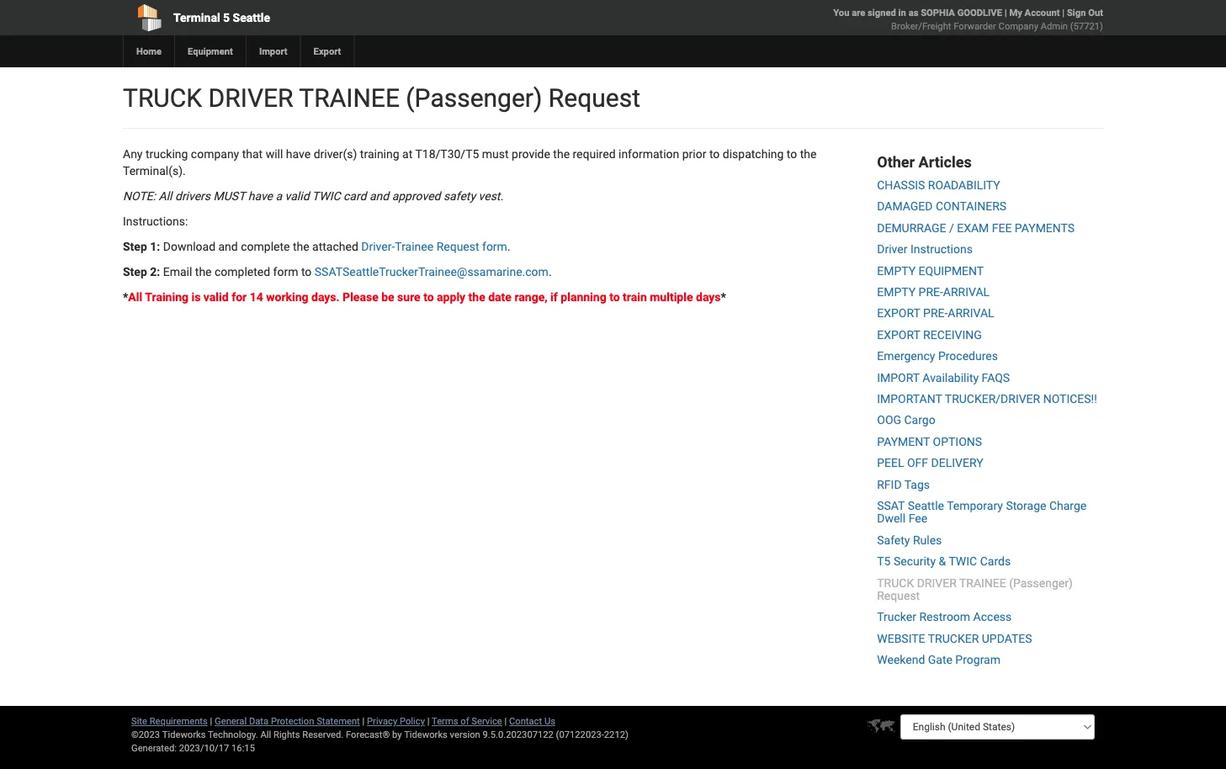 Task type: locate. For each thing, give the bounding box(es) containing it.
step left 2:
[[123, 265, 147, 279]]

a
[[276, 189, 282, 203]]

step for step 1: download and complete the attached driver-trainee request form .
[[123, 239, 147, 253]]

required
[[573, 147, 616, 161]]

instructions
[[910, 242, 973, 256]]

0 horizontal spatial have
[[248, 189, 273, 203]]

2 vertical spatial request
[[877, 589, 920, 603]]

1 horizontal spatial have
[[286, 147, 311, 161]]

driver down import link
[[208, 83, 293, 113]]

0 horizontal spatial seattle
[[233, 11, 270, 24]]

seattle inside 'other articles chassis roadability damaged containers demurrage / exam fee payments driver instructions empty equipment empty pre-arrival export pre-arrival export receiving emergency procedures import availability faqs important trucker/driver notices!! oog cargo payment options peel off delivery rfid tags ssat seattle temporary storage charge dwell fee safety rules t5 security & twic cards truck driver trainee (passenger) request trucker restroom access website trucker updates weekend gate program'
[[908, 499, 944, 513]]

weekend gate program link
[[877, 653, 1001, 667]]

the right dispatching
[[800, 147, 817, 161]]

1 horizontal spatial *
[[721, 290, 726, 304]]

0 horizontal spatial trainee
[[299, 83, 400, 113]]

2 vertical spatial all
[[260, 729, 271, 740]]

0 vertical spatial step
[[123, 239, 147, 253]]

valid right the a
[[285, 189, 309, 203]]

to right prior
[[709, 147, 720, 161]]

all down data
[[260, 729, 271, 740]]

step for step 2: email the completed form to ssatseattletruckertrainee@ssamarine.com .
[[123, 265, 147, 279]]

account
[[1025, 7, 1060, 18]]

receiving
[[923, 328, 982, 342]]

pre-
[[919, 285, 943, 299], [923, 306, 948, 320]]

1 horizontal spatial and
[[369, 189, 389, 203]]

are
[[852, 7, 865, 18]]

2 export from the top
[[877, 328, 920, 342]]

5
[[223, 11, 230, 24]]

driver inside 'other articles chassis roadability damaged containers demurrage / exam fee payments driver instructions empty equipment empty pre-arrival export pre-arrival export receiving emergency procedures import availability faqs important trucker/driver notices!! oog cargo payment options peel off delivery rfid tags ssat seattle temporary storage charge dwell fee safety rules t5 security & twic cards truck driver trainee (passenger) request trucker restroom access website trucker updates weekend gate program'
[[917, 576, 957, 590]]

1 vertical spatial seattle
[[908, 499, 944, 513]]

pre- down 'empty pre-arrival' link
[[923, 306, 948, 320]]

1 vertical spatial request
[[436, 239, 479, 253]]

1 horizontal spatial seattle
[[908, 499, 944, 513]]

twic inside 'other articles chassis roadability damaged containers demurrage / exam fee payments driver instructions empty equipment empty pre-arrival export pre-arrival export receiving emergency procedures import availability faqs important trucker/driver notices!! oog cargo payment options peel off delivery rfid tags ssat seattle temporary storage charge dwell fee safety rules t5 security & twic cards truck driver trainee (passenger) request trucker restroom access website trucker updates weekend gate program'
[[949, 555, 977, 568]]

| left sign
[[1062, 7, 1065, 18]]

1 vertical spatial trainee
[[959, 576, 1006, 590]]

1 horizontal spatial (passenger)
[[1009, 576, 1073, 590]]

driver
[[877, 242, 908, 256]]

(passenger) up must
[[406, 83, 542, 113]]

have inside any trucking company that will have driver(s) training at t18/t30/t5 must provide the required information prior to dispatching to the terminal(s).
[[286, 147, 311, 161]]

trainee down cards
[[959, 576, 1006, 590]]

restroom
[[919, 610, 970, 624]]

export
[[314, 46, 341, 57]]

sign
[[1067, 7, 1086, 18]]

temporary
[[947, 499, 1003, 513]]

email
[[163, 265, 192, 279]]

0 vertical spatial form
[[482, 239, 507, 253]]

terminal
[[173, 11, 220, 24]]

1 vertical spatial valid
[[204, 290, 229, 304]]

export up emergency
[[877, 328, 920, 342]]

home link
[[123, 35, 174, 67]]

request up ssatseattletruckertrainee@ssamarine.com on the left
[[436, 239, 479, 253]]

0 horizontal spatial twic
[[312, 189, 340, 203]]

important
[[877, 392, 942, 406]]

0 horizontal spatial request
[[436, 239, 479, 253]]

and
[[369, 189, 389, 203], [218, 239, 238, 253]]

1 vertical spatial (passenger)
[[1009, 576, 1073, 590]]

form up working
[[273, 265, 298, 279]]

have right will
[[286, 147, 311, 161]]

days
[[696, 290, 721, 304]]

have left the a
[[248, 189, 273, 203]]

updates
[[982, 632, 1032, 646]]

multiple
[[650, 290, 693, 304]]

fee
[[992, 221, 1012, 235]]

1 step from the top
[[123, 239, 147, 253]]

pre- down the empty equipment link
[[919, 285, 943, 299]]

trucker restroom access link
[[877, 610, 1012, 624]]

cards
[[980, 555, 1011, 568]]

1 horizontal spatial twic
[[949, 555, 977, 568]]

that
[[242, 147, 263, 161]]

0 horizontal spatial valid
[[204, 290, 229, 304]]

trainee inside 'other articles chassis roadability damaged containers demurrage / exam fee payments driver instructions empty equipment empty pre-arrival export pre-arrival export receiving emergency procedures import availability faqs important trucker/driver notices!! oog cargo payment options peel off delivery rfid tags ssat seattle temporary storage charge dwell fee safety rules t5 security & twic cards truck driver trainee (passenger) request trucker restroom access website trucker updates weekend gate program'
[[959, 576, 1006, 590]]

ssat seattle temporary storage charge dwell fee link
[[877, 499, 1087, 526]]

procedures
[[938, 349, 998, 363]]

form down vest.
[[482, 239, 507, 253]]

0 vertical spatial arrival
[[943, 285, 990, 299]]

other articles chassis roadability damaged containers demurrage / exam fee payments driver instructions empty equipment empty pre-arrival export pre-arrival export receiving emergency procedures import availability faqs important trucker/driver notices!! oog cargo payment options peel off delivery rfid tags ssat seattle temporary storage charge dwell fee safety rules t5 security & twic cards truck driver trainee (passenger) request trucker restroom access website trucker updates weekend gate program
[[877, 153, 1097, 667]]

. up if
[[549, 265, 552, 279]]

truck inside 'other articles chassis roadability damaged containers demurrage / exam fee payments driver instructions empty equipment empty pre-arrival export pre-arrival export receiving emergency procedures import availability faqs important trucker/driver notices!! oog cargo payment options peel off delivery rfid tags ssat seattle temporary storage charge dwell fee safety rules t5 security & twic cards truck driver trainee (passenger) request trucker restroom access website trucker updates weekend gate program'
[[877, 576, 914, 590]]

1 horizontal spatial trainee
[[959, 576, 1006, 590]]

availability
[[923, 371, 979, 385]]

1 vertical spatial pre-
[[923, 306, 948, 320]]

export up export receiving link
[[877, 306, 920, 320]]

sign out link
[[1067, 7, 1103, 18]]

trucking
[[146, 147, 188, 161]]

2 horizontal spatial request
[[877, 589, 920, 603]]

0 horizontal spatial truck
[[123, 83, 202, 113]]

1 * from the left
[[123, 290, 128, 304]]

(passenger) down cards
[[1009, 576, 1073, 590]]

tideworks
[[404, 729, 448, 740]]

planning
[[561, 290, 606, 304]]

1 horizontal spatial .
[[549, 265, 552, 279]]

reserved.
[[302, 729, 344, 740]]

the left attached
[[293, 239, 309, 253]]

0 horizontal spatial form
[[273, 265, 298, 279]]

0 vertical spatial truck
[[123, 83, 202, 113]]

twic left the card
[[312, 189, 340, 203]]

| up 9.5.0.202307122
[[505, 716, 507, 727]]

working
[[266, 290, 308, 304]]

seattle right 5 at the left of the page
[[233, 11, 270, 24]]

0 vertical spatial have
[[286, 147, 311, 161]]

empty equipment link
[[877, 264, 984, 278]]

version
[[450, 729, 480, 740]]

date
[[488, 290, 512, 304]]

all left training
[[128, 290, 142, 304]]

step left 1:
[[123, 239, 147, 253]]

* right multiple
[[721, 290, 726, 304]]

driver down & at the bottom of page
[[917, 576, 957, 590]]

empty down the driver
[[877, 264, 916, 278]]

0 vertical spatial pre-
[[919, 285, 943, 299]]

0 vertical spatial empty
[[877, 264, 916, 278]]

1 vertical spatial twic
[[949, 555, 977, 568]]

1 vertical spatial step
[[123, 265, 147, 279]]

2 empty from the top
[[877, 285, 916, 299]]

| up tideworks
[[427, 716, 430, 727]]

1 vertical spatial .
[[549, 265, 552, 279]]

* left training
[[123, 290, 128, 304]]

1 vertical spatial driver
[[917, 576, 957, 590]]

trainee down export
[[299, 83, 400, 113]]

2 * from the left
[[721, 290, 726, 304]]

oog
[[877, 413, 901, 427]]

truck down home at the left top of the page
[[123, 83, 202, 113]]

0 vertical spatial trainee
[[299, 83, 400, 113]]

home
[[136, 46, 162, 57]]

0 vertical spatial all
[[159, 189, 172, 203]]

0 vertical spatial valid
[[285, 189, 309, 203]]

empty down the empty equipment link
[[877, 285, 916, 299]]

valid right 'is'
[[204, 290, 229, 304]]

request up trucker
[[877, 589, 920, 603]]

driver-trainee request form link
[[361, 239, 507, 253]]

approved
[[392, 189, 441, 203]]

seattle down tags
[[908, 499, 944, 513]]

terms of service link
[[432, 716, 502, 727]]

the left date
[[468, 290, 485, 304]]

to
[[709, 147, 720, 161], [787, 147, 797, 161], [301, 265, 312, 279], [423, 290, 434, 304], [609, 290, 620, 304]]

at
[[402, 147, 413, 161]]

0 horizontal spatial (passenger)
[[406, 83, 542, 113]]

be
[[381, 290, 394, 304]]

2 step from the top
[[123, 265, 147, 279]]

1 export from the top
[[877, 306, 920, 320]]

all right note:
[[159, 189, 172, 203]]

dispatching
[[723, 147, 784, 161]]

. up date
[[507, 239, 510, 253]]

equipment link
[[174, 35, 246, 67]]

training
[[360, 147, 399, 161]]

us
[[544, 716, 555, 727]]

in
[[898, 7, 906, 18]]

import
[[877, 371, 920, 385]]

1 vertical spatial export
[[877, 328, 920, 342]]

0 horizontal spatial driver
[[208, 83, 293, 113]]

and up the completed
[[218, 239, 238, 253]]

arrival up receiving
[[948, 306, 994, 320]]

safety rules link
[[877, 533, 942, 547]]

0 horizontal spatial and
[[218, 239, 238, 253]]

1 vertical spatial empty
[[877, 285, 916, 299]]

twic
[[312, 189, 340, 203], [949, 555, 977, 568]]

security
[[894, 555, 936, 568]]

16:15
[[231, 743, 255, 754]]

0 vertical spatial seattle
[[233, 11, 270, 24]]

1 horizontal spatial all
[[159, 189, 172, 203]]

arrival down equipment
[[943, 285, 990, 299]]

sure
[[397, 290, 421, 304]]

.
[[507, 239, 510, 253], [549, 265, 552, 279]]

1 vertical spatial truck
[[877, 576, 914, 590]]

2 horizontal spatial all
[[260, 729, 271, 740]]

apply
[[437, 290, 465, 304]]

0 vertical spatial request
[[549, 83, 640, 113]]

general data protection statement link
[[215, 716, 360, 727]]

0 vertical spatial export
[[877, 306, 920, 320]]

trainee
[[299, 83, 400, 113], [959, 576, 1006, 590]]

range,
[[515, 290, 548, 304]]

truck down 't5'
[[877, 576, 914, 590]]

1 vertical spatial form
[[273, 265, 298, 279]]

1 horizontal spatial truck
[[877, 576, 914, 590]]

prior
[[682, 147, 706, 161]]

and right the card
[[369, 189, 389, 203]]

export pre-arrival link
[[877, 306, 994, 320]]

all
[[159, 189, 172, 203], [128, 290, 142, 304], [260, 729, 271, 740]]

0 horizontal spatial *
[[123, 290, 128, 304]]

provide
[[512, 147, 550, 161]]

twic right & at the bottom of page
[[949, 555, 977, 568]]

1:
[[150, 239, 160, 253]]

1 vertical spatial have
[[248, 189, 273, 203]]

0 horizontal spatial all
[[128, 290, 142, 304]]

t5 security & twic cards link
[[877, 555, 1011, 568]]

chassis
[[877, 178, 925, 192]]

1 horizontal spatial driver
[[917, 576, 957, 590]]

my
[[1009, 7, 1022, 18]]

you
[[833, 7, 850, 18]]

note:
[[123, 189, 156, 203]]

charge
[[1049, 499, 1087, 513]]

access
[[973, 610, 1012, 624]]

import
[[259, 46, 287, 57]]

1 horizontal spatial valid
[[285, 189, 309, 203]]

1 vertical spatial all
[[128, 290, 142, 304]]

request up required
[[549, 83, 640, 113]]

| up forecast®
[[362, 716, 365, 727]]

1 horizontal spatial request
[[549, 83, 640, 113]]

0 vertical spatial .
[[507, 239, 510, 253]]



Task type: describe. For each thing, give the bounding box(es) containing it.
chassis roadability link
[[877, 178, 1000, 192]]

driver instructions link
[[877, 242, 973, 256]]

policy
[[400, 716, 425, 727]]

note: all drivers must have a valid twic card and approved safety vest.
[[123, 189, 503, 203]]

privacy policy link
[[367, 716, 425, 727]]

peel
[[877, 456, 904, 470]]

protection
[[271, 716, 314, 727]]

of
[[461, 716, 469, 727]]

download
[[163, 239, 215, 253]]

export receiving link
[[877, 328, 982, 342]]

0 vertical spatial and
[[369, 189, 389, 203]]

company
[[191, 147, 239, 161]]

the right the email
[[195, 265, 212, 279]]

rfid tags link
[[877, 477, 930, 491]]

request inside 'other articles chassis roadability damaged containers demurrage / exam fee payments driver instructions empty equipment empty pre-arrival export pre-arrival export receiving emergency procedures import availability faqs important trucker/driver notices!! oog cargo payment options peel off delivery rfid tags ssat seattle temporary storage charge dwell fee safety rules t5 security & twic cards truck driver trainee (passenger) request trucker restroom access website trucker updates weekend gate program'
[[877, 589, 920, 603]]

damaged containers link
[[877, 200, 1007, 214]]

oog cargo link
[[877, 413, 936, 427]]

statement
[[317, 716, 360, 727]]

cargo
[[904, 413, 936, 427]]

1 vertical spatial arrival
[[948, 306, 994, 320]]

as
[[909, 7, 919, 18]]

import link
[[246, 35, 300, 67]]

tags
[[905, 477, 930, 491]]

1 vertical spatial and
[[218, 239, 238, 253]]

trainee
[[395, 239, 434, 253]]

/
[[949, 221, 954, 235]]

2:
[[150, 265, 160, 279]]

step 1: download and complete the attached driver-trainee request form .
[[123, 239, 510, 253]]

all for note:
[[159, 189, 172, 203]]

you are signed in as sophia goodlive | my account | sign out broker/freight forwarder company admin (57721)
[[833, 7, 1103, 32]]

to left train on the right top of page
[[609, 290, 620, 304]]

0 vertical spatial twic
[[312, 189, 340, 203]]

to right sure on the left top of page
[[423, 290, 434, 304]]

to down step 1: download and complete the attached driver-trainee request form .
[[301, 265, 312, 279]]

terms
[[432, 716, 458, 727]]

trucker/driver
[[945, 392, 1040, 406]]

(07122023-
[[556, 729, 604, 740]]

| left general
[[210, 716, 212, 727]]

0 vertical spatial (passenger)
[[406, 83, 542, 113]]

to right dispatching
[[787, 147, 797, 161]]

signed
[[868, 7, 896, 18]]

safety
[[877, 533, 910, 547]]

all for *
[[128, 290, 142, 304]]

will
[[266, 147, 283, 161]]

empty pre-arrival link
[[877, 285, 990, 299]]

weekend
[[877, 653, 925, 667]]

faqs
[[982, 371, 1010, 385]]

payments
[[1015, 221, 1075, 235]]

export link
[[300, 35, 354, 67]]

0 vertical spatial driver
[[208, 83, 293, 113]]

rights
[[274, 729, 300, 740]]

rfid
[[877, 477, 902, 491]]

t5
[[877, 555, 891, 568]]

train
[[623, 290, 647, 304]]

for
[[232, 290, 247, 304]]

the right provide
[[553, 147, 570, 161]]

payment options link
[[877, 435, 982, 449]]

import availability faqs link
[[877, 371, 1010, 385]]

dwell
[[877, 512, 906, 526]]

driver-
[[361, 239, 395, 253]]

14
[[250, 290, 263, 304]]

card
[[343, 189, 366, 203]]

| left my
[[1005, 7, 1007, 18]]

company
[[999, 21, 1038, 32]]

rules
[[913, 533, 942, 547]]

seattle inside terminal 5 seattle link
[[233, 11, 270, 24]]

website
[[877, 632, 925, 646]]

equipment
[[188, 46, 233, 57]]

please
[[343, 290, 378, 304]]

general
[[215, 716, 247, 727]]

(passenger) inside 'other articles chassis roadability damaged containers demurrage / exam fee payments driver instructions empty equipment empty pre-arrival export pre-arrival export receiving emergency procedures import availability faqs important trucker/driver notices!! oog cargo payment options peel off delivery rfid tags ssat seattle temporary storage charge dwell fee safety rules t5 security & twic cards truck driver trainee (passenger) request trucker restroom access website trucker updates weekend gate program'
[[1009, 576, 1073, 590]]

articles
[[919, 153, 972, 171]]

admin
[[1041, 21, 1068, 32]]

must
[[482, 147, 509, 161]]

2212)
[[604, 729, 629, 740]]

program
[[955, 653, 1001, 667]]

all inside site requirements | general data protection statement | privacy policy | terms of service | contact us ©2023 tideworks technology. all rights reserved. forecast® by tideworks version 9.5.0.202307122 (07122023-2212) generated: 2023/10/17 16:15
[[260, 729, 271, 740]]

trucker
[[928, 632, 979, 646]]

is
[[191, 290, 201, 304]]

contact us link
[[509, 716, 555, 727]]

vest.
[[478, 189, 503, 203]]

website trucker updates link
[[877, 632, 1032, 646]]

terminal 5 seattle link
[[123, 0, 517, 35]]

site requirements | general data protection statement | privacy policy | terms of service | contact us ©2023 tideworks technology. all rights reserved. forecast® by tideworks version 9.5.0.202307122 (07122023-2212) generated: 2023/10/17 16:15
[[131, 716, 629, 754]]

must
[[213, 189, 245, 203]]

1 empty from the top
[[877, 264, 916, 278]]

&
[[939, 555, 946, 568]]

0 horizontal spatial .
[[507, 239, 510, 253]]

drivers
[[175, 189, 210, 203]]

containers
[[936, 200, 1007, 214]]

demurrage
[[877, 221, 946, 235]]

9.5.0.202307122
[[483, 729, 554, 740]]

storage
[[1006, 499, 1046, 513]]

1 horizontal spatial form
[[482, 239, 507, 253]]

sophia
[[921, 7, 955, 18]]

t18/t30/t5
[[415, 147, 479, 161]]

options
[[933, 435, 982, 449]]



Task type: vqa. For each thing, say whether or not it's contained in the screenshot.
view availability details by entering up to 50 container numbers or search by bill of lading.
no



